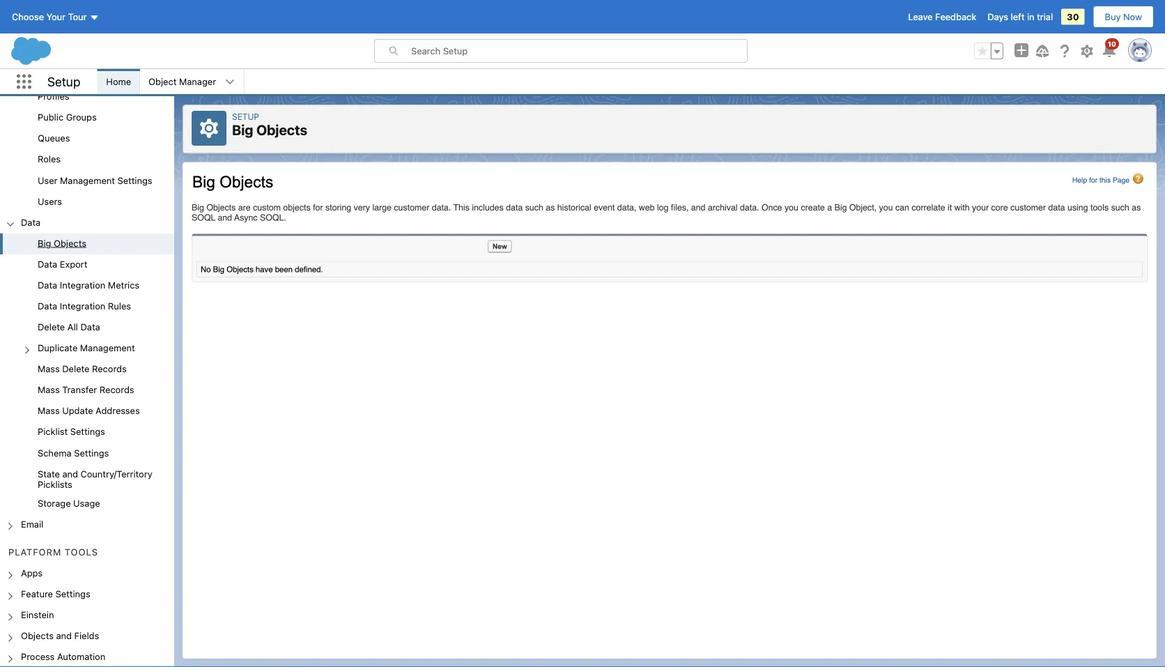 Task type: vqa. For each thing, say whether or not it's contained in the screenshot.
the 'platform'
yes



Task type: locate. For each thing, give the bounding box(es) containing it.
0 vertical spatial integration
[[60, 280, 105, 290]]

0 vertical spatial setup
[[47, 74, 80, 89]]

data down the data export link
[[38, 280, 57, 290]]

mass inside mass transfer records link
[[38, 384, 60, 395]]

0 vertical spatial mass
[[38, 364, 60, 374]]

usage
[[73, 498, 100, 508]]

0 vertical spatial and
[[62, 468, 78, 479]]

records
[[92, 364, 127, 374], [100, 384, 134, 395]]

0 vertical spatial objects
[[256, 122, 307, 138]]

mass transfer records
[[38, 384, 134, 395]]

30
[[1067, 12, 1079, 22]]

records for mass delete records
[[92, 364, 127, 374]]

1 vertical spatial records
[[100, 384, 134, 395]]

2 mass from the top
[[38, 384, 60, 395]]

state and country/territory picklists
[[38, 468, 152, 489]]

leave feedback link
[[908, 12, 977, 22]]

data down big objects 'link'
[[38, 259, 57, 269]]

10 button
[[1101, 38, 1120, 59]]

data down users link
[[21, 217, 41, 227]]

setup
[[47, 74, 80, 89], [232, 112, 259, 121]]

data for data integration rules
[[38, 301, 57, 311]]

data integration metrics link
[[38, 280, 139, 292]]

1 vertical spatial objects
[[54, 238, 86, 248]]

integration down the data integration metrics link
[[60, 301, 105, 311]]

days
[[988, 12, 1009, 22]]

records inside mass delete records link
[[92, 364, 127, 374]]

delete left the all
[[38, 322, 65, 332]]

big inside 'link'
[[38, 238, 51, 248]]

3 mass from the top
[[38, 405, 60, 416]]

mass delete records link
[[38, 364, 127, 376]]

mass inside mass delete records link
[[38, 364, 60, 374]]

data up the delete all data
[[38, 301, 57, 311]]

duplicate management link
[[38, 343, 135, 355]]

0 vertical spatial big
[[232, 122, 253, 138]]

group containing profiles
[[0, 45, 174, 213]]

and for objects
[[56, 631, 72, 641]]

delete
[[38, 322, 65, 332], [62, 364, 90, 374]]

objects down einstein link
[[21, 631, 54, 641]]

2 horizontal spatial objects
[[256, 122, 307, 138]]

mass
[[38, 364, 60, 374], [38, 384, 60, 395], [38, 405, 60, 416]]

1 mass from the top
[[38, 364, 60, 374]]

delete all data
[[38, 322, 100, 332]]

big down setup link
[[232, 122, 253, 138]]

all
[[67, 322, 78, 332]]

integration up data integration rules
[[60, 280, 105, 290]]

management up 'mass delete records' on the left of page
[[80, 343, 135, 353]]

storage usage
[[38, 498, 100, 508]]

object manager link
[[140, 69, 225, 94]]

objects up export
[[54, 238, 86, 248]]

duplicate management
[[38, 343, 135, 353]]

1 vertical spatial setup
[[232, 112, 259, 121]]

tools
[[65, 547, 98, 557]]

platform tools
[[8, 547, 98, 557]]

mass down duplicate
[[38, 364, 60, 374]]

users link
[[38, 196, 62, 208]]

data export
[[38, 259, 87, 269]]

management right user
[[60, 175, 115, 185]]

2 vertical spatial objects
[[21, 631, 54, 641]]

objects
[[256, 122, 307, 138], [54, 238, 86, 248], [21, 631, 54, 641]]

storage
[[38, 498, 71, 508]]

objects down setup link
[[256, 122, 307, 138]]

objects inside setup big objects
[[256, 122, 307, 138]]

management inside 'data' tree item
[[80, 343, 135, 353]]

integration
[[60, 280, 105, 290], [60, 301, 105, 311]]

email
[[21, 519, 43, 529]]

settings for schema settings
[[74, 447, 109, 458]]

1 vertical spatial management
[[80, 343, 135, 353]]

and for state
[[62, 468, 78, 479]]

1 vertical spatial big
[[38, 238, 51, 248]]

data for data integration metrics
[[38, 280, 57, 290]]

mass inside mass update addresses link
[[38, 405, 60, 416]]

1 vertical spatial delete
[[62, 364, 90, 374]]

1 integration from the top
[[60, 280, 105, 290]]

big down 'data' link
[[38, 238, 51, 248]]

feedback
[[936, 12, 977, 22]]

process automation link
[[21, 651, 105, 664]]

roles link
[[38, 154, 61, 166]]

users
[[38, 196, 62, 206]]

records up addresses
[[100, 384, 134, 395]]

0 vertical spatial records
[[92, 364, 127, 374]]

0 horizontal spatial big
[[38, 238, 51, 248]]

process automation
[[21, 651, 105, 662]]

records down duplicate management link on the bottom
[[92, 364, 127, 374]]

integration for rules
[[60, 301, 105, 311]]

management for duplicate
[[80, 343, 135, 353]]

1 horizontal spatial objects
[[54, 238, 86, 248]]

choose
[[12, 12, 44, 22]]

mass update addresses
[[38, 405, 140, 416]]

user management settings link
[[38, 175, 152, 187]]

data integration metrics
[[38, 280, 139, 290]]

delete all data link
[[38, 322, 100, 334]]

feature
[[21, 589, 53, 599]]

1 horizontal spatial big
[[232, 122, 253, 138]]

2 integration from the top
[[60, 301, 105, 311]]

data right the all
[[80, 322, 100, 332]]

delete up 'transfer'
[[62, 364, 90, 374]]

data
[[21, 217, 41, 227], [38, 259, 57, 269], [38, 280, 57, 290], [38, 301, 57, 311], [80, 322, 100, 332]]

1 vertical spatial and
[[56, 631, 72, 641]]

picklist settings
[[38, 426, 105, 437]]

feature settings
[[21, 589, 90, 599]]

big
[[232, 122, 253, 138], [38, 238, 51, 248]]

and inside state and country/territory picklists
[[62, 468, 78, 479]]

and down schema settings link on the bottom left of page
[[62, 468, 78, 479]]

big inside setup big objects
[[232, 122, 253, 138]]

now
[[1124, 12, 1143, 22]]

profiles
[[38, 91, 69, 101]]

object manager
[[149, 76, 216, 87]]

picklist settings link
[[38, 426, 105, 439]]

0 vertical spatial management
[[60, 175, 115, 185]]

records inside mass transfer records link
[[100, 384, 134, 395]]

setup inside setup big objects
[[232, 112, 259, 121]]

2 vertical spatial mass
[[38, 405, 60, 416]]

queues
[[38, 133, 70, 143]]

state and country/territory picklists link
[[38, 468, 174, 489]]

big objects
[[38, 238, 86, 248]]

setup link
[[232, 112, 259, 121]]

apps
[[21, 568, 43, 578]]

1 vertical spatial mass
[[38, 384, 60, 395]]

1 horizontal spatial setup
[[232, 112, 259, 121]]

mass up picklist
[[38, 405, 60, 416]]

0 horizontal spatial setup
[[47, 74, 80, 89]]

management inside "link"
[[60, 175, 115, 185]]

public
[[38, 112, 64, 122]]

group
[[975, 43, 1004, 59], [0, 45, 174, 213], [0, 234, 174, 514]]

duplicate
[[38, 343, 78, 353]]

1 vertical spatial integration
[[60, 301, 105, 311]]

objects inside 'link'
[[54, 238, 86, 248]]

settings
[[117, 175, 152, 185], [70, 426, 105, 437], [74, 447, 109, 458], [55, 589, 90, 599]]

setup big objects
[[232, 112, 307, 138]]

mass left 'transfer'
[[38, 384, 60, 395]]

management
[[60, 175, 115, 185], [80, 343, 135, 353]]

tour
[[68, 12, 87, 22]]

and up process automation
[[56, 631, 72, 641]]



Task type: describe. For each thing, give the bounding box(es) containing it.
mass for mass transfer records
[[38, 384, 60, 395]]

einstein link
[[21, 610, 54, 622]]

data integration rules
[[38, 301, 131, 311]]

10
[[1108, 40, 1117, 48]]

transfer
[[62, 384, 97, 395]]

buy
[[1105, 12, 1121, 22]]

export
[[60, 259, 87, 269]]

feature settings link
[[21, 589, 90, 601]]

platform
[[8, 547, 62, 557]]

object
[[149, 76, 177, 87]]

fields
[[74, 631, 99, 641]]

apps link
[[21, 568, 43, 580]]

public groups link
[[38, 112, 97, 125]]

data tree item
[[0, 213, 174, 514]]

data integration rules link
[[38, 301, 131, 313]]

user management settings
[[38, 175, 152, 185]]

records for mass transfer records
[[100, 384, 134, 395]]

addresses
[[96, 405, 140, 416]]

state
[[38, 468, 60, 479]]

objects and fields
[[21, 631, 99, 641]]

process
[[21, 651, 55, 662]]

mass update addresses link
[[38, 405, 140, 418]]

buy now button
[[1093, 6, 1154, 28]]

data for 'data' link
[[21, 217, 41, 227]]

update
[[62, 405, 93, 416]]

schema
[[38, 447, 72, 458]]

group containing big objects
[[0, 234, 174, 514]]

left
[[1011, 12, 1025, 22]]

email link
[[21, 519, 43, 531]]

profiles link
[[38, 91, 69, 104]]

0 horizontal spatial objects
[[21, 631, 54, 641]]

management for user
[[60, 175, 115, 185]]

0 vertical spatial delete
[[38, 322, 65, 332]]

rules
[[108, 301, 131, 311]]

mass delete records
[[38, 364, 127, 374]]

manager
[[179, 76, 216, 87]]

automation
[[57, 651, 105, 662]]

Search Setup text field
[[411, 40, 747, 62]]

setup for setup
[[47, 74, 80, 89]]

integration for metrics
[[60, 280, 105, 290]]

roles
[[38, 154, 61, 164]]

trial
[[1037, 12, 1053, 22]]

in
[[1027, 12, 1035, 22]]

days left in trial
[[988, 12, 1053, 22]]

your
[[46, 12, 66, 22]]

home
[[106, 76, 131, 87]]

schema settings link
[[38, 447, 109, 460]]

groups
[[66, 112, 97, 122]]

queues link
[[38, 133, 70, 145]]

country/territory
[[81, 468, 152, 479]]

public groups
[[38, 112, 97, 122]]

settings inside "link"
[[117, 175, 152, 185]]

setup for setup big objects
[[232, 112, 259, 121]]

storage usage link
[[38, 498, 100, 510]]

einstein
[[21, 610, 54, 620]]

mass transfer records link
[[38, 384, 134, 397]]

data link
[[21, 217, 41, 229]]

picklists
[[38, 479, 72, 489]]

settings for picklist settings
[[70, 426, 105, 437]]

choose your tour
[[12, 12, 87, 22]]

leave
[[908, 12, 933, 22]]

data export link
[[38, 259, 87, 271]]

mass for mass update addresses
[[38, 405, 60, 416]]

buy now
[[1105, 12, 1143, 22]]

choose your tour button
[[11, 6, 100, 28]]

data for data export
[[38, 259, 57, 269]]

metrics
[[108, 280, 139, 290]]

big objects tree item
[[0, 234, 174, 255]]

picklist
[[38, 426, 68, 437]]

mass for mass delete records
[[38, 364, 60, 374]]

home link
[[98, 69, 140, 94]]

settings for feature settings
[[55, 589, 90, 599]]

user
[[38, 175, 57, 185]]

schema settings
[[38, 447, 109, 458]]

big objects link
[[38, 238, 86, 250]]

objects and fields link
[[21, 631, 99, 643]]



